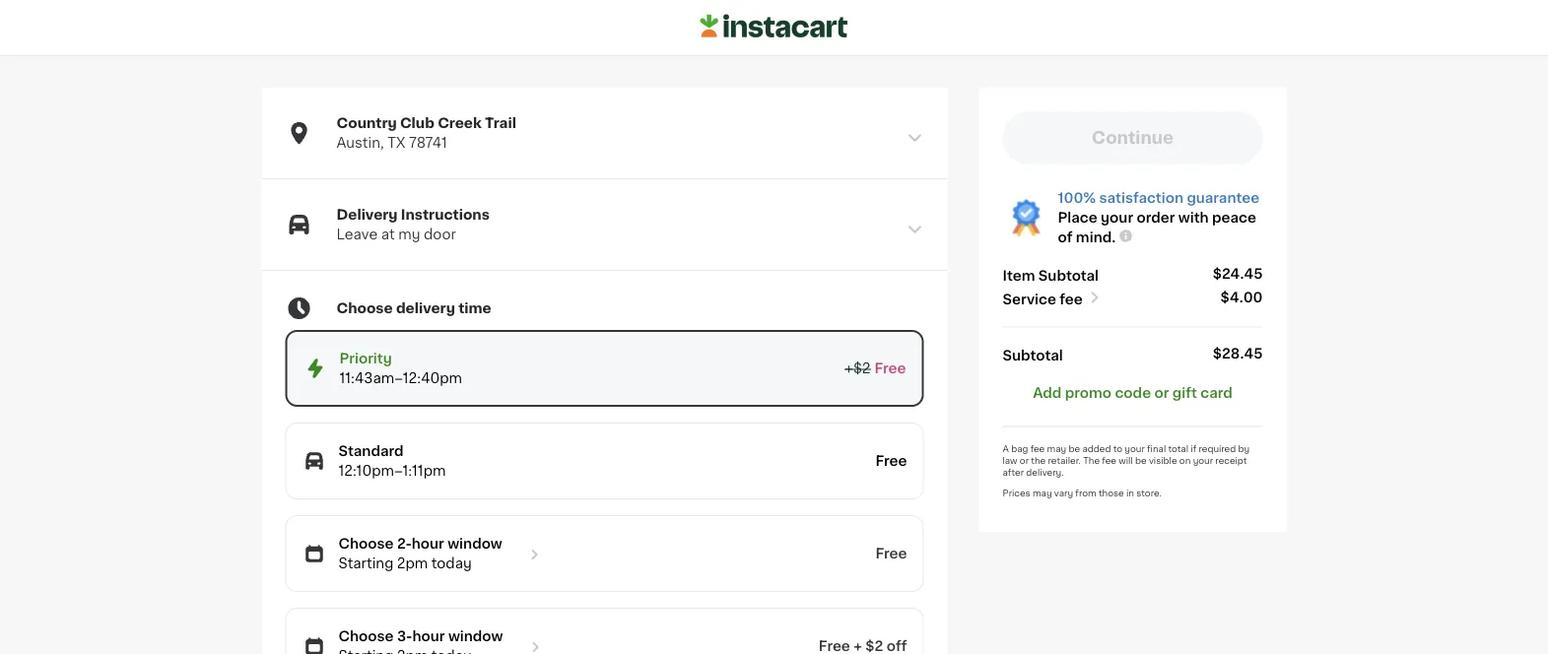 Task type: vqa. For each thing, say whether or not it's contained in the screenshot.
THE PRICES MAY VARY FROM THOSE IN STORE.
yes



Task type: locate. For each thing, give the bounding box(es) containing it.
door
[[424, 228, 456, 242]]

2 vertical spatial fee
[[1102, 456, 1117, 465]]

at
[[381, 228, 395, 242]]

hour for 3-
[[412, 630, 445, 644]]

code
[[1115, 386, 1151, 400]]

2 vertical spatial your
[[1193, 456, 1214, 465]]

1 vertical spatial window
[[448, 630, 503, 644]]

creek
[[438, 116, 482, 130]]

be up retailer.
[[1069, 445, 1080, 453]]

window right the 3-
[[448, 630, 503, 644]]

1 window from the top
[[448, 537, 502, 551]]

or down bag
[[1020, 456, 1029, 465]]

0 vertical spatial hour
[[412, 537, 444, 551]]

1 vertical spatial fee
[[1031, 445, 1045, 453]]

2pm
[[397, 557, 428, 571]]

the
[[1083, 456, 1100, 465]]

a
[[1003, 445, 1009, 453]]

choose left the 3-
[[339, 630, 394, 644]]

window up today
[[448, 537, 502, 551]]

country club creek trail austin, tx 78741
[[337, 116, 516, 150]]

free down +$2 free
[[876, 454, 907, 468]]

your up more info about 100% satisfaction guarantee image
[[1101, 211, 1134, 225]]

choose up starting
[[339, 537, 394, 551]]

order
[[1137, 211, 1175, 225]]

bag
[[1012, 445, 1028, 453]]

$28.45
[[1213, 347, 1263, 360]]

place your order with peace of mind.
[[1058, 211, 1257, 244]]

item subtotal
[[1003, 269, 1099, 282]]

subtotal
[[1039, 269, 1099, 282], [1003, 348, 1063, 362]]

place
[[1058, 211, 1098, 225]]

your
[[1101, 211, 1134, 225], [1125, 445, 1145, 453], [1193, 456, 1214, 465]]

of
[[1058, 231, 1073, 244]]

choose up the priority
[[337, 302, 393, 315]]

subtotal up 'service fee'
[[1039, 269, 1099, 282]]

0 vertical spatial or
[[1155, 386, 1169, 400]]

leave
[[337, 228, 378, 242]]

+
[[854, 640, 862, 654]]

100% satisfaction guarantee
[[1058, 191, 1260, 205]]

0 horizontal spatial be
[[1069, 445, 1080, 453]]

+$2
[[845, 362, 871, 376]]

subtotal up add
[[1003, 348, 1063, 362]]

be
[[1069, 445, 1080, 453], [1136, 456, 1147, 465]]

if
[[1191, 445, 1197, 453]]

total
[[1169, 445, 1189, 453]]

1 vertical spatial may
[[1033, 489, 1052, 498]]

required
[[1199, 445, 1236, 453]]

or inside button
[[1155, 386, 1169, 400]]

card
[[1201, 386, 1233, 400]]

add promo code or gift card
[[1033, 386, 1233, 400]]

prices
[[1003, 489, 1031, 498]]

0 horizontal spatial or
[[1020, 456, 1029, 465]]

or
[[1155, 386, 1169, 400], [1020, 456, 1029, 465]]

instructions
[[401, 208, 490, 222]]

your up will
[[1125, 445, 1145, 453]]

1 vertical spatial or
[[1020, 456, 1029, 465]]

1 horizontal spatial or
[[1155, 386, 1169, 400]]

may up retailer.
[[1047, 445, 1067, 453]]

window inside choose 2-hour window starting 2pm today
[[448, 537, 502, 551]]

hour inside choose 2-hour window starting 2pm today
[[412, 537, 444, 551]]

0 vertical spatial choose
[[337, 302, 393, 315]]

fee up the
[[1031, 445, 1045, 453]]

guarantee
[[1187, 191, 1260, 205]]

hour up '2pm'
[[412, 537, 444, 551]]

item
[[1003, 269, 1035, 282]]

free
[[875, 362, 906, 376], [876, 454, 907, 468], [876, 547, 907, 561], [819, 640, 851, 654]]

be right will
[[1136, 456, 1147, 465]]

or left gift
[[1155, 386, 1169, 400]]

1 horizontal spatial be
[[1136, 456, 1147, 465]]

may down delivery.
[[1033, 489, 1052, 498]]

mind.
[[1076, 231, 1116, 244]]

fee
[[1060, 292, 1083, 306], [1031, 445, 1045, 453], [1102, 456, 1117, 465]]

0 horizontal spatial fee
[[1031, 445, 1045, 453]]

with
[[1179, 211, 1209, 225]]

hour
[[412, 537, 444, 551], [412, 630, 445, 644]]

law
[[1003, 456, 1018, 465]]

store.
[[1137, 489, 1162, 498]]

delivery instructions image
[[906, 221, 924, 239]]

final
[[1147, 445, 1166, 453]]

choose inside choose 2-hour window starting 2pm today
[[339, 537, 394, 551]]

1 vertical spatial hour
[[412, 630, 445, 644]]

priority 11:43am–12:40pm
[[340, 352, 462, 385]]

1 vertical spatial choose
[[339, 537, 394, 551]]

your down "if" on the right
[[1193, 456, 1214, 465]]

fee down item subtotal
[[1060, 292, 1083, 306]]

vary
[[1055, 489, 1074, 498]]

window for choose 3-hour window
[[448, 630, 503, 644]]

choose
[[337, 302, 393, 315], [339, 537, 394, 551], [339, 630, 394, 644]]

satisfaction
[[1100, 191, 1184, 205]]

free up off
[[876, 547, 907, 561]]

3-
[[397, 630, 412, 644]]

retailer.
[[1048, 456, 1081, 465]]

country
[[337, 116, 397, 130]]

add promo code or gift card button
[[1033, 383, 1233, 403]]

hour for 2-
[[412, 537, 444, 551]]

1 horizontal spatial fee
[[1060, 292, 1083, 306]]

hour down '2pm'
[[412, 630, 445, 644]]

1 vertical spatial your
[[1125, 445, 1145, 453]]

0 vertical spatial window
[[448, 537, 502, 551]]

added
[[1083, 445, 1111, 453]]

0 vertical spatial be
[[1069, 445, 1080, 453]]

may inside a bag fee may be added to your final total if required by law or the retailer. the fee will be visible on your receipt after delivery.
[[1047, 445, 1067, 453]]

may
[[1047, 445, 1067, 453], [1033, 489, 1052, 498]]

free + $2 off
[[819, 640, 907, 654]]

window
[[448, 537, 502, 551], [448, 630, 503, 644]]

2 window from the top
[[448, 630, 503, 644]]

choose 3-hour window
[[339, 630, 503, 644]]

2 vertical spatial choose
[[339, 630, 394, 644]]

service fee
[[1003, 292, 1083, 306]]

promo
[[1065, 386, 1112, 400]]

fee down the to
[[1102, 456, 1117, 465]]

2-
[[397, 537, 412, 551]]

time
[[458, 302, 492, 315]]

1 vertical spatial subtotal
[[1003, 348, 1063, 362]]

visible
[[1149, 456, 1178, 465]]

priority
[[340, 352, 392, 366]]

in
[[1127, 489, 1135, 498]]

0 vertical spatial your
[[1101, 211, 1134, 225]]

11:43am–12:40pm
[[340, 372, 462, 385]]

0 vertical spatial may
[[1047, 445, 1067, 453]]



Task type: describe. For each thing, give the bounding box(es) containing it.
12:10pm–1:11pm
[[339, 464, 446, 478]]

delivery instructions leave at my door
[[337, 208, 490, 242]]

trail
[[485, 116, 516, 130]]

club
[[400, 116, 435, 130]]

to
[[1114, 445, 1123, 453]]

service
[[1003, 292, 1057, 306]]

prices may vary from those in store.
[[1003, 489, 1162, 498]]

choose for choose 3-hour window
[[339, 630, 394, 644]]

$24.45
[[1213, 267, 1263, 280]]

choose 2-hour window starting 2pm today
[[339, 537, 502, 571]]

a bag fee may be added to your final total if required by law or the retailer. the fee will be visible on your receipt after delivery.
[[1003, 445, 1250, 477]]

delivery address image
[[906, 129, 924, 147]]

receipt
[[1216, 456, 1247, 465]]

$4.00
[[1221, 290, 1263, 304]]

after
[[1003, 468, 1024, 477]]

1 vertical spatial be
[[1136, 456, 1147, 465]]

add
[[1033, 386, 1062, 400]]

78741
[[409, 136, 447, 150]]

delivery
[[337, 208, 398, 222]]

tx
[[388, 136, 406, 150]]

choose for choose 2-hour window starting 2pm today
[[339, 537, 394, 551]]

gift
[[1173, 386, 1198, 400]]

window for choose 2-hour window starting 2pm today
[[448, 537, 502, 551]]

standard
[[339, 445, 404, 458]]

by
[[1239, 445, 1250, 453]]

from
[[1076, 489, 1097, 498]]

0 vertical spatial fee
[[1060, 292, 1083, 306]]

peace
[[1213, 211, 1257, 225]]

off
[[887, 640, 907, 654]]

on
[[1180, 456, 1191, 465]]

2 horizontal spatial fee
[[1102, 456, 1117, 465]]

austin,
[[337, 136, 384, 150]]

home image
[[700, 11, 848, 41]]

delivery
[[396, 302, 455, 315]]

+$2 free
[[845, 362, 906, 376]]

will
[[1119, 456, 1133, 465]]

choose delivery time
[[337, 302, 492, 315]]

those
[[1099, 489, 1124, 498]]

today
[[432, 557, 472, 571]]

choose for choose delivery time
[[337, 302, 393, 315]]

standard 12:10pm–1:11pm
[[339, 445, 446, 478]]

free right +$2
[[875, 362, 906, 376]]

100%
[[1058, 191, 1096, 205]]

0 vertical spatial subtotal
[[1039, 269, 1099, 282]]

starting
[[339, 557, 394, 571]]

free left +
[[819, 640, 851, 654]]

your inside place your order with peace of mind.
[[1101, 211, 1134, 225]]

more info about 100% satisfaction guarantee image
[[1118, 228, 1134, 244]]

my
[[398, 228, 420, 242]]

delivery.
[[1026, 468, 1064, 477]]

$2
[[866, 640, 884, 654]]

or inside a bag fee may be added to your final total if required by law or the retailer. the fee will be visible on your receipt after delivery.
[[1020, 456, 1029, 465]]

the
[[1031, 456, 1046, 465]]



